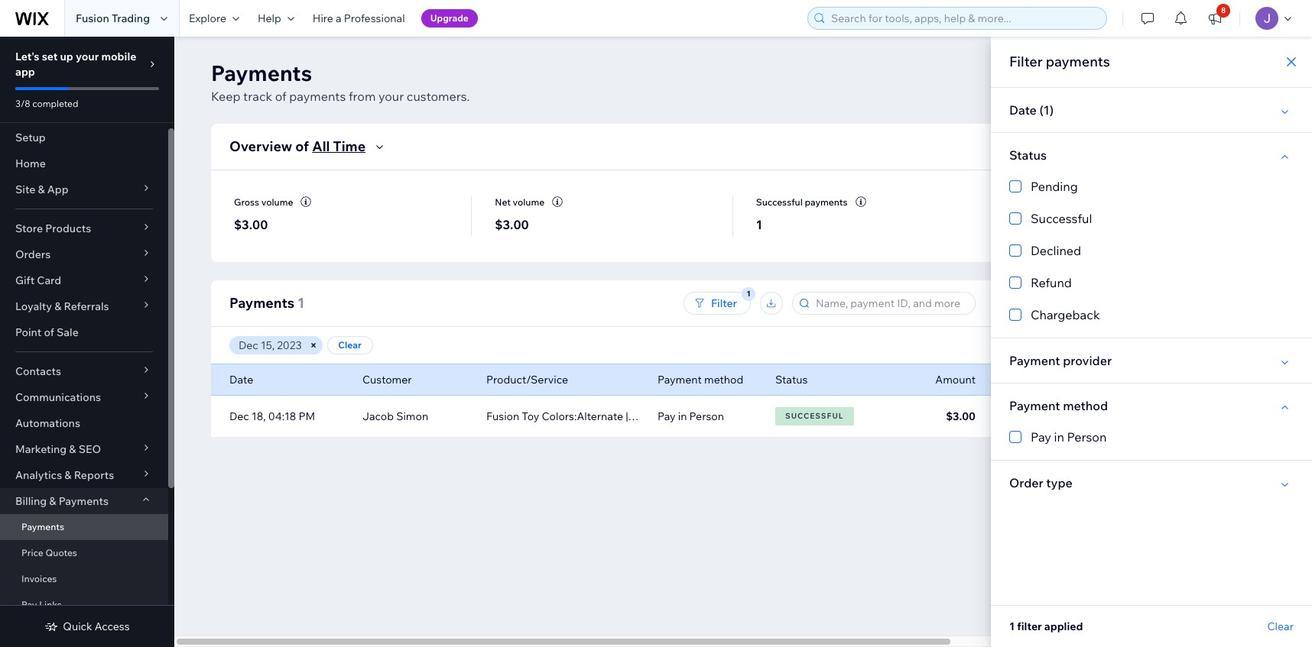 Task type: vqa. For each thing, say whether or not it's contained in the screenshot.


Task type: locate. For each thing, give the bounding box(es) containing it.
fusion for fusion toy colors:alternate | text field???:yes | another field:
[[486, 410, 520, 424]]

track
[[243, 89, 272, 104]]

date
[[1010, 102, 1037, 118], [229, 373, 253, 387]]

8
[[1221, 5, 1226, 15]]

clear
[[338, 340, 362, 351], [1268, 620, 1294, 634]]

field:
[[764, 410, 789, 424]]

0 vertical spatial status
[[1010, 148, 1047, 163]]

1 for 1 filter applied
[[1010, 620, 1015, 634]]

1 vertical spatial filter
[[711, 297, 737, 311]]

gross volume
[[234, 196, 293, 208]]

0 vertical spatial fusion
[[76, 11, 109, 25]]

keep
[[211, 89, 241, 104]]

of left all
[[295, 138, 309, 155]]

1 horizontal spatial |
[[716, 410, 719, 424]]

1 vertical spatial 1
[[298, 294, 305, 312]]

2 horizontal spatial payments
[[1046, 53, 1110, 70]]

all time
[[312, 138, 366, 155]]

2 vertical spatial of
[[44, 326, 54, 340]]

0 horizontal spatial $3.00
[[234, 217, 268, 233]]

$3.00 down net volume
[[495, 217, 529, 233]]

app
[[47, 183, 69, 197]]

successful payments
[[756, 196, 848, 208]]

filter
[[1010, 53, 1043, 70], [711, 297, 737, 311]]

& for marketing
[[69, 443, 76, 457]]

access
[[95, 620, 130, 634]]

jacob
[[363, 410, 394, 424]]

person right text
[[690, 410, 724, 424]]

billing
[[15, 495, 47, 509]]

invoices link
[[0, 567, 168, 593]]

& right loyalty
[[54, 300, 61, 314]]

volume right gross
[[261, 196, 293, 208]]

your right 'from'
[[379, 89, 404, 104]]

help button
[[249, 0, 304, 37]]

date up 18,
[[229, 373, 253, 387]]

0 horizontal spatial pay in person
[[658, 410, 724, 424]]

1 vertical spatial person
[[1067, 430, 1107, 445]]

0 vertical spatial date
[[1010, 102, 1037, 118]]

pay in person right text
[[658, 410, 724, 424]]

1 vertical spatial of
[[295, 138, 309, 155]]

& inside the site & app popup button
[[38, 183, 45, 197]]

payment
[[1010, 353, 1061, 369], [658, 373, 702, 387], [1010, 398, 1061, 414]]

pay up "order type"
[[1031, 430, 1052, 445]]

billing & payments button
[[0, 489, 168, 515]]

0 vertical spatial in
[[678, 410, 687, 424]]

net volume
[[495, 196, 545, 208]]

1 left filter
[[1010, 620, 1015, 634]]

0 vertical spatial payment method
[[658, 373, 744, 387]]

0 vertical spatial method
[[704, 373, 744, 387]]

0 horizontal spatial payment method
[[658, 373, 744, 387]]

payments up price quotes
[[21, 522, 64, 533]]

2 horizontal spatial 1
[[1010, 620, 1015, 634]]

2 vertical spatial pay
[[21, 600, 37, 611]]

setup
[[15, 131, 46, 145]]

1 vertical spatial pay in person
[[1031, 430, 1107, 445]]

dec for dec 18, 04:18 pm
[[229, 410, 249, 424]]

payments up track
[[211, 60, 312, 86]]

payment up field???:yes
[[658, 373, 702, 387]]

point of sale link
[[0, 320, 168, 346]]

payment method down payment provider
[[1010, 398, 1108, 414]]

hire
[[313, 11, 333, 25]]

1 horizontal spatial payments
[[805, 196, 848, 208]]

payments for payments
[[21, 522, 64, 533]]

1 for 1
[[756, 217, 762, 233]]

0 vertical spatial clear
[[338, 340, 362, 351]]

0 horizontal spatial in
[[678, 410, 687, 424]]

0 vertical spatial 1
[[756, 217, 762, 233]]

0 horizontal spatial filter
[[711, 297, 737, 311]]

0 horizontal spatial pay
[[21, 600, 37, 611]]

& inside analytics & reports popup button
[[64, 469, 72, 483]]

method down provider
[[1063, 398, 1108, 414]]

2 vertical spatial payments
[[805, 196, 848, 208]]

payment method up field???:yes
[[658, 373, 744, 387]]

fusion toy colors:alternate | text field???:yes | another field:
[[486, 410, 789, 424]]

1 horizontal spatial date
[[1010, 102, 1037, 118]]

point
[[15, 326, 42, 340]]

clear for bottom clear button
[[1268, 620, 1294, 634]]

dec
[[239, 339, 258, 353], [229, 410, 249, 424]]

method
[[704, 373, 744, 387], [1063, 398, 1108, 414]]

0 vertical spatial payments
[[1046, 53, 1110, 70]]

1 horizontal spatial status
[[1010, 148, 1047, 163]]

1 vertical spatial dec
[[229, 410, 249, 424]]

quick
[[63, 620, 92, 634]]

1 horizontal spatial your
[[379, 89, 404, 104]]

1 vertical spatial successful
[[1031, 211, 1093, 226]]

pay inside pay in person checkbox
[[1031, 430, 1052, 445]]

1 horizontal spatial fusion
[[486, 410, 520, 424]]

1 horizontal spatial method
[[1063, 398, 1108, 414]]

0 horizontal spatial status
[[776, 373, 808, 387]]

Chargeback checkbox
[[1010, 306, 1294, 324]]

payments
[[211, 60, 312, 86], [229, 294, 294, 312], [59, 495, 109, 509], [21, 522, 64, 533]]

0 vertical spatial person
[[690, 410, 724, 424]]

of right track
[[275, 89, 287, 104]]

person
[[690, 410, 724, 424], [1067, 430, 1107, 445]]

text
[[631, 410, 652, 424]]

set
[[42, 50, 58, 63]]

payments inside payments keep track of payments from your customers.
[[289, 89, 346, 104]]

1 horizontal spatial filter
[[1010, 53, 1043, 70]]

$3.00 down amount
[[946, 410, 976, 424]]

in right text
[[678, 410, 687, 424]]

payments for successful payments
[[805, 196, 848, 208]]

fusion left the trading
[[76, 11, 109, 25]]

site & app
[[15, 183, 69, 197]]

marketing & seo
[[15, 443, 101, 457]]

2 horizontal spatial of
[[295, 138, 309, 155]]

& right site
[[38, 183, 45, 197]]

0 horizontal spatial method
[[704, 373, 744, 387]]

|
[[626, 410, 628, 424], [716, 410, 719, 424]]

pay in person up type
[[1031, 430, 1107, 445]]

product/service
[[486, 373, 568, 387]]

& inside the loyalty & referrals dropdown button
[[54, 300, 61, 314]]

volume
[[261, 196, 293, 208], [513, 196, 545, 208]]

2 vertical spatial payment
[[1010, 398, 1061, 414]]

0 vertical spatial of
[[275, 89, 287, 104]]

of inside "link"
[[44, 326, 54, 340]]

1 vertical spatial date
[[229, 373, 253, 387]]

| left text
[[626, 410, 628, 424]]

2 horizontal spatial pay
[[1031, 430, 1052, 445]]

date left (1) on the right
[[1010, 102, 1037, 118]]

& inside billing & payments popup button
[[49, 495, 56, 509]]

0 vertical spatial successful
[[756, 196, 803, 208]]

1 horizontal spatial 1
[[756, 217, 762, 233]]

1 vertical spatial in
[[1054, 430, 1065, 445]]

in up type
[[1054, 430, 1065, 445]]

payments for payments keep track of payments from your customers.
[[211, 60, 312, 86]]

gross
[[234, 196, 259, 208]]

loyalty
[[15, 300, 52, 314]]

2 vertical spatial 1
[[1010, 620, 1015, 634]]

1 vertical spatial fusion
[[486, 410, 520, 424]]

18,
[[252, 410, 266, 424]]

hire a professional link
[[304, 0, 414, 37]]

hire a professional
[[313, 11, 405, 25]]

site & app button
[[0, 177, 168, 203]]

0 horizontal spatial 1
[[298, 294, 305, 312]]

& inside marketing & seo popup button
[[69, 443, 76, 457]]

1 horizontal spatial $3.00
[[495, 217, 529, 233]]

payment down payment provider
[[1010, 398, 1061, 414]]

1 horizontal spatial pay in person
[[1031, 430, 1107, 445]]

& left reports
[[64, 469, 72, 483]]

3/8 completed
[[15, 98, 78, 109]]

declined
[[1031, 243, 1082, 259]]

1 vertical spatial your
[[379, 89, 404, 104]]

payments inside payments keep track of payments from your customers.
[[211, 60, 312, 86]]

overview
[[229, 138, 292, 155]]

quick access button
[[45, 620, 130, 634]]

0 horizontal spatial clear button
[[327, 337, 373, 355]]

loyalty & referrals
[[15, 300, 109, 314]]

overview of
[[229, 138, 309, 155]]

& left the seo
[[69, 443, 76, 457]]

1 up 2023
[[298, 294, 305, 312]]

your right up
[[76, 50, 99, 63]]

all
[[312, 138, 330, 155]]

1 volume from the left
[[261, 196, 293, 208]]

Refund checkbox
[[1010, 274, 1294, 292]]

0 horizontal spatial payments
[[289, 89, 346, 104]]

analytics
[[15, 469, 62, 483]]

help
[[258, 11, 281, 25]]

filter inside button
[[711, 297, 737, 311]]

filter
[[1017, 620, 1042, 634]]

8 button
[[1198, 0, 1232, 37]]

1 vertical spatial payments
[[289, 89, 346, 104]]

1 horizontal spatial of
[[275, 89, 287, 104]]

store products
[[15, 222, 91, 236]]

0 vertical spatial filter
[[1010, 53, 1043, 70]]

volume for net volume
[[513, 196, 545, 208]]

pay left links
[[21, 600, 37, 611]]

successful
[[756, 196, 803, 208], [1031, 211, 1093, 226], [785, 411, 844, 421]]

price
[[21, 548, 43, 559]]

0 horizontal spatial fusion
[[76, 11, 109, 25]]

method up another
[[704, 373, 744, 387]]

dec for dec 15, 2023
[[239, 339, 258, 353]]

site
[[15, 183, 35, 197]]

home
[[15, 157, 46, 171]]

$3.00 down gross
[[234, 217, 268, 233]]

0 horizontal spatial volume
[[261, 196, 293, 208]]

dec left 15,
[[239, 339, 258, 353]]

payments up 15,
[[229, 294, 294, 312]]

marketing & seo button
[[0, 437, 168, 463]]

0 vertical spatial clear button
[[327, 337, 373, 355]]

0 horizontal spatial clear
[[338, 340, 362, 351]]

let's set up your mobile app
[[15, 50, 136, 79]]

of for overview of
[[295, 138, 309, 155]]

app
[[15, 65, 35, 79]]

toy
[[522, 410, 539, 424]]

date for date (1)
[[1010, 102, 1037, 118]]

0 horizontal spatial of
[[44, 326, 54, 340]]

1 horizontal spatial person
[[1067, 430, 1107, 445]]

quotes
[[45, 548, 77, 559]]

invoices
[[21, 574, 57, 585]]

2 horizontal spatial $3.00
[[946, 410, 976, 424]]

clear button
[[327, 337, 373, 355], [1268, 620, 1294, 634]]

0 vertical spatial dec
[[239, 339, 258, 353]]

0 vertical spatial your
[[76, 50, 99, 63]]

1 | from the left
[[626, 410, 628, 424]]

another
[[721, 410, 762, 424]]

of left sale
[[44, 326, 54, 340]]

a
[[336, 11, 342, 25]]

0 horizontal spatial person
[[690, 410, 724, 424]]

1 vertical spatial status
[[776, 373, 808, 387]]

volume right net
[[513, 196, 545, 208]]

status up field:
[[776, 373, 808, 387]]

0 horizontal spatial date
[[229, 373, 253, 387]]

dec left 18,
[[229, 410, 249, 424]]

1 down successful payments at the right
[[756, 217, 762, 233]]

1 horizontal spatial in
[[1054, 430, 1065, 445]]

order
[[1010, 476, 1044, 491]]

chargeback
[[1031, 307, 1100, 323]]

| left another
[[716, 410, 719, 424]]

person up type
[[1067, 430, 1107, 445]]

1 vertical spatial payment method
[[1010, 398, 1108, 414]]

(1)
[[1040, 102, 1054, 118]]

fusion left toy
[[486, 410, 520, 424]]

clear inside button
[[338, 340, 362, 351]]

field???:yes
[[654, 410, 714, 424]]

1 horizontal spatial clear button
[[1268, 620, 1294, 634]]

pay right text
[[658, 410, 676, 424]]

1 horizontal spatial clear
[[1268, 620, 1294, 634]]

1 horizontal spatial volume
[[513, 196, 545, 208]]

2 volume from the left
[[513, 196, 545, 208]]

1 vertical spatial clear
[[1268, 620, 1294, 634]]

pay in person
[[658, 410, 724, 424], [1031, 430, 1107, 445]]

0 horizontal spatial |
[[626, 410, 628, 424]]

& for site
[[38, 183, 45, 197]]

payments down analytics & reports popup button
[[59, 495, 109, 509]]

& right billing
[[49, 495, 56, 509]]

0 vertical spatial pay
[[658, 410, 676, 424]]

communications button
[[0, 385, 168, 411]]

$3.00 for net
[[495, 217, 529, 233]]

amount
[[936, 373, 976, 387]]

1 vertical spatial pay
[[1031, 430, 1052, 445]]

15,
[[261, 339, 275, 353]]

$3.00
[[234, 217, 268, 233], [495, 217, 529, 233], [946, 410, 976, 424]]

status up pending
[[1010, 148, 1047, 163]]

0 horizontal spatial your
[[76, 50, 99, 63]]

payment left provider
[[1010, 353, 1061, 369]]



Task type: describe. For each thing, give the bounding box(es) containing it.
clear for top clear button
[[338, 340, 362, 351]]

payments for payments 1
[[229, 294, 294, 312]]

filter for filter
[[711, 297, 737, 311]]

billing & payments
[[15, 495, 109, 509]]

gift card button
[[0, 268, 168, 294]]

seo
[[79, 443, 101, 457]]

0 vertical spatial pay in person
[[658, 410, 724, 424]]

filter button
[[684, 292, 751, 315]]

mobile
[[101, 50, 136, 63]]

store products button
[[0, 216, 168, 242]]

communications
[[15, 391, 101, 405]]

upgrade
[[430, 12, 469, 24]]

colors:alternate
[[542, 410, 623, 424]]

automations
[[15, 417, 80, 431]]

simon
[[396, 410, 428, 424]]

pay inside pay links link
[[21, 600, 37, 611]]

gift card
[[15, 274, 61, 288]]

sale
[[57, 326, 79, 340]]

1 filter applied
[[1010, 620, 1083, 634]]

Search for tools, apps, help & more... field
[[827, 8, 1102, 29]]

Declined checkbox
[[1010, 242, 1294, 260]]

completed
[[32, 98, 78, 109]]

pay in person inside checkbox
[[1031, 430, 1107, 445]]

Pay in Person checkbox
[[1010, 428, 1294, 447]]

payment provider
[[1010, 353, 1112, 369]]

time
[[333, 138, 366, 155]]

contacts
[[15, 365, 61, 379]]

reports
[[74, 469, 114, 483]]

in inside checkbox
[[1054, 430, 1065, 445]]

referrals
[[64, 300, 109, 314]]

2023
[[277, 339, 302, 353]]

& for analytics
[[64, 469, 72, 483]]

all time button
[[312, 138, 389, 156]]

& for billing
[[49, 495, 56, 509]]

of for point of sale
[[44, 326, 54, 340]]

dec 15, 2023
[[239, 339, 302, 353]]

payments link
[[0, 515, 168, 541]]

dec 18, 04:18 pm
[[229, 410, 315, 424]]

home link
[[0, 151, 168, 177]]

1 horizontal spatial payment method
[[1010, 398, 1108, 414]]

payments keep track of payments from your customers.
[[211, 60, 470, 104]]

Successful checkbox
[[1010, 210, 1294, 228]]

orders button
[[0, 242, 168, 268]]

sidebar element
[[0, 37, 174, 648]]

upgrade button
[[421, 9, 478, 28]]

customer
[[363, 373, 412, 387]]

your inside let's set up your mobile app
[[76, 50, 99, 63]]

1 horizontal spatial pay
[[658, 410, 676, 424]]

up
[[60, 50, 73, 63]]

analytics & reports button
[[0, 463, 168, 489]]

let's
[[15, 50, 39, 63]]

date for date
[[229, 373, 253, 387]]

analytics & reports
[[15, 469, 114, 483]]

filter for filter payments
[[1010, 53, 1043, 70]]

jacob simon
[[363, 410, 428, 424]]

your inside payments keep track of payments from your customers.
[[379, 89, 404, 104]]

pay links
[[21, 600, 62, 611]]

professional
[[344, 11, 405, 25]]

orders
[[15, 248, 51, 262]]

pending
[[1031, 179, 1078, 194]]

fusion for fusion trading
[[76, 11, 109, 25]]

successful inside option
[[1031, 211, 1093, 226]]

contacts button
[[0, 359, 168, 385]]

links
[[39, 600, 62, 611]]

trading
[[112, 11, 150, 25]]

& for loyalty
[[54, 300, 61, 314]]

2 vertical spatial successful
[[785, 411, 844, 421]]

3/8
[[15, 98, 30, 109]]

point of sale
[[15, 326, 79, 340]]

automations link
[[0, 411, 168, 437]]

1 vertical spatial clear button
[[1268, 620, 1294, 634]]

applied
[[1045, 620, 1083, 634]]

quick access
[[63, 620, 130, 634]]

payments 1
[[229, 294, 305, 312]]

customers.
[[407, 89, 470, 104]]

net
[[495, 196, 511, 208]]

fusion trading
[[76, 11, 150, 25]]

pay links link
[[0, 593, 168, 619]]

products
[[45, 222, 91, 236]]

1 vertical spatial method
[[1063, 398, 1108, 414]]

type
[[1047, 476, 1073, 491]]

Pending checkbox
[[1010, 177, 1294, 196]]

provider
[[1063, 353, 1112, 369]]

price quotes
[[21, 548, 77, 559]]

0 vertical spatial payment
[[1010, 353, 1061, 369]]

1 vertical spatial payment
[[658, 373, 702, 387]]

Name, payment ID, and more field
[[811, 293, 971, 314]]

04:18
[[268, 410, 296, 424]]

of inside payments keep track of payments from your customers.
[[275, 89, 287, 104]]

filter payments
[[1010, 53, 1110, 70]]

$3.00 for gross
[[234, 217, 268, 233]]

payments inside popup button
[[59, 495, 109, 509]]

volume for gross volume
[[261, 196, 293, 208]]

pm
[[299, 410, 315, 424]]

2 | from the left
[[716, 410, 719, 424]]

order type
[[1010, 476, 1073, 491]]

person inside pay in person checkbox
[[1067, 430, 1107, 445]]

marketing
[[15, 443, 67, 457]]

payments for filter payments
[[1046, 53, 1110, 70]]

explore
[[189, 11, 226, 25]]



